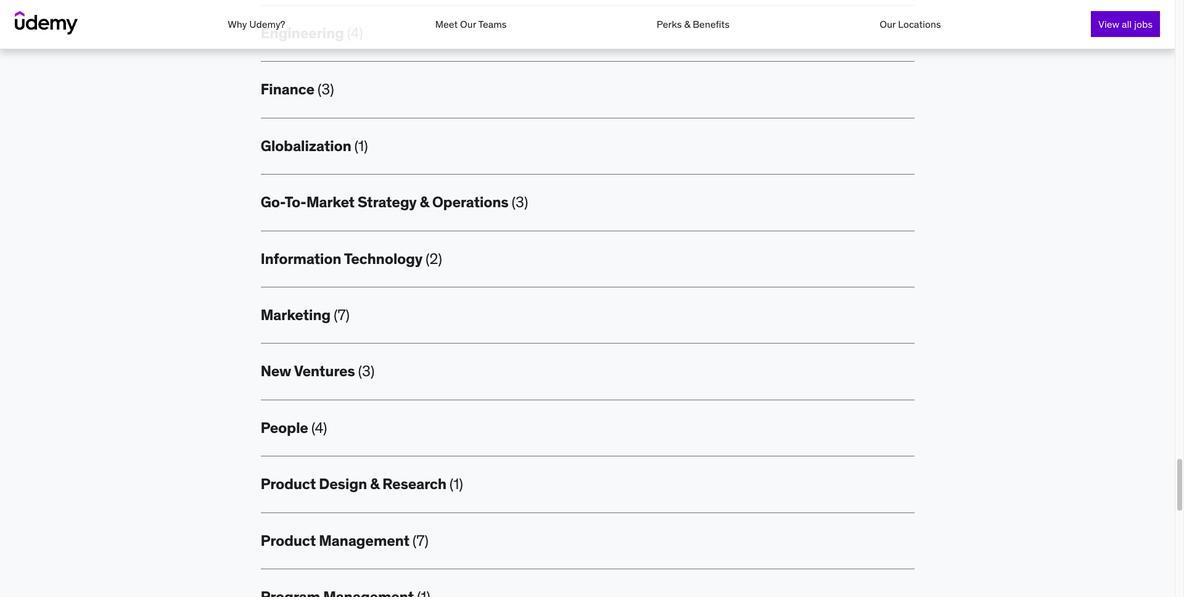 Task type: vqa. For each thing, say whether or not it's contained in the screenshot.
Finance (3) at the top left of the page
yes



Task type: describe. For each thing, give the bounding box(es) containing it.
product for product management (7)
[[261, 531, 316, 550]]

information technology (2)
[[261, 249, 442, 268]]

market
[[306, 193, 355, 212]]

finance
[[261, 80, 315, 99]]

go-to-market strategy & operations (3)
[[261, 193, 528, 212]]

2 our from the left
[[880, 18, 896, 30]]

0 vertical spatial (7)
[[334, 305, 350, 325]]

design
[[319, 475, 367, 494]]

meet
[[435, 18, 458, 30]]

(4) for people (4)
[[311, 418, 327, 437]]

view
[[1099, 18, 1120, 30]]

finance (3)
[[261, 80, 334, 99]]

globalization
[[261, 136, 351, 155]]

people
[[261, 418, 308, 437]]

udemy image
[[15, 11, 78, 35]]

2 horizontal spatial &
[[684, 18, 691, 30]]

marketing
[[261, 305, 331, 325]]

marketing (7)
[[261, 305, 350, 325]]

locations
[[898, 18, 941, 30]]

2 vertical spatial &
[[370, 475, 380, 494]]

globalization (1)
[[261, 136, 368, 155]]

research
[[383, 475, 447, 494]]

0 horizontal spatial (3)
[[318, 80, 334, 99]]

new
[[261, 362, 291, 381]]

benefits
[[693, 18, 730, 30]]

product for product design & research (1)
[[261, 475, 316, 494]]

engineering
[[261, 23, 344, 43]]

1 our from the left
[[460, 18, 476, 30]]

1 vertical spatial (1)
[[450, 475, 463, 494]]

1 vertical spatial (3)
[[512, 193, 528, 212]]

perks
[[657, 18, 682, 30]]

1 horizontal spatial (3)
[[358, 362, 375, 381]]

management
[[319, 531, 410, 550]]

why
[[228, 18, 247, 30]]

product design & research (1)
[[261, 475, 463, 494]]



Task type: locate. For each thing, give the bounding box(es) containing it.
product management (7)
[[261, 531, 429, 550]]

(1)
[[354, 136, 368, 155], [450, 475, 463, 494]]

1 horizontal spatial (7)
[[413, 531, 429, 550]]

(7) right management
[[413, 531, 429, 550]]

2 horizontal spatial (3)
[[512, 193, 528, 212]]

2 product from the top
[[261, 531, 316, 550]]

our right meet
[[460, 18, 476, 30]]

(3) right operations
[[512, 193, 528, 212]]

& right perks
[[684, 18, 691, 30]]

our
[[460, 18, 476, 30], [880, 18, 896, 30]]

technology
[[344, 249, 423, 268]]

& right the strategy
[[420, 193, 429, 212]]

people (4)
[[261, 418, 327, 437]]

perks & benefits
[[657, 18, 730, 30]]

information
[[261, 249, 341, 268]]

(4) for engineering (4)
[[347, 23, 363, 43]]

teams
[[478, 18, 507, 30]]

& right design
[[370, 475, 380, 494]]

0 horizontal spatial (1)
[[354, 136, 368, 155]]

strategy
[[358, 193, 417, 212]]

0 horizontal spatial our
[[460, 18, 476, 30]]

1 vertical spatial (7)
[[413, 531, 429, 550]]

2 vertical spatial (3)
[[358, 362, 375, 381]]

go-
[[261, 193, 285, 212]]

0 vertical spatial (3)
[[318, 80, 334, 99]]

1 vertical spatial &
[[420, 193, 429, 212]]

(3) right finance
[[318, 80, 334, 99]]

ventures
[[294, 362, 355, 381]]

jobs
[[1135, 18, 1153, 30]]

meet our teams link
[[435, 18, 507, 30]]

product
[[261, 475, 316, 494], [261, 531, 316, 550]]

why udemy?
[[228, 18, 285, 30]]

perks & benefits link
[[657, 18, 730, 30]]

&
[[684, 18, 691, 30], [420, 193, 429, 212], [370, 475, 380, 494]]

(3) right 'ventures'
[[358, 362, 375, 381]]

udemy?
[[249, 18, 285, 30]]

1 horizontal spatial (4)
[[347, 23, 363, 43]]

all
[[1122, 18, 1132, 30]]

0 horizontal spatial (4)
[[311, 418, 327, 437]]

(7) right marketing
[[334, 305, 350, 325]]

(3)
[[318, 80, 334, 99], [512, 193, 528, 212], [358, 362, 375, 381]]

0 vertical spatial (4)
[[347, 23, 363, 43]]

(1) right the research
[[450, 475, 463, 494]]

to-
[[285, 193, 306, 212]]

1 horizontal spatial &
[[420, 193, 429, 212]]

our left locations
[[880, 18, 896, 30]]

(4) right engineering
[[347, 23, 363, 43]]

(1) right globalization
[[354, 136, 368, 155]]

1 horizontal spatial our
[[880, 18, 896, 30]]

0 vertical spatial &
[[684, 18, 691, 30]]

1 vertical spatial product
[[261, 531, 316, 550]]

our locations link
[[880, 18, 941, 30]]

engineering (4)
[[261, 23, 363, 43]]

(4) right "people"
[[311, 418, 327, 437]]

(4)
[[347, 23, 363, 43], [311, 418, 327, 437]]

1 horizontal spatial (1)
[[450, 475, 463, 494]]

0 vertical spatial (1)
[[354, 136, 368, 155]]

our locations
[[880, 18, 941, 30]]

0 horizontal spatial &
[[370, 475, 380, 494]]

meet our teams
[[435, 18, 507, 30]]

why udemy? link
[[228, 18, 285, 30]]

(7)
[[334, 305, 350, 325], [413, 531, 429, 550]]

(2)
[[426, 249, 442, 268]]

view all jobs link
[[1091, 11, 1161, 37]]

new ventures (3)
[[261, 362, 375, 381]]

0 horizontal spatial (7)
[[334, 305, 350, 325]]

0 vertical spatial product
[[261, 475, 316, 494]]

view all jobs
[[1099, 18, 1153, 30]]

1 vertical spatial (4)
[[311, 418, 327, 437]]

operations
[[432, 193, 509, 212]]

1 product from the top
[[261, 475, 316, 494]]



